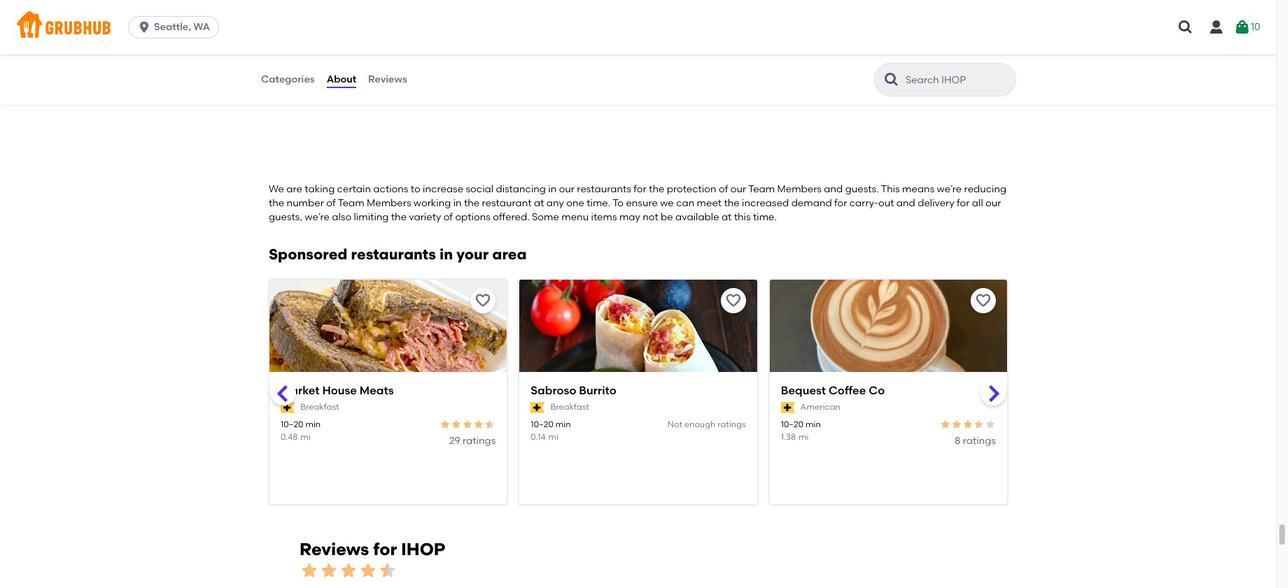 Task type: locate. For each thing, give the bounding box(es) containing it.
1 subscription pass image from the left
[[281, 403, 295, 414]]

1 save this restaurant image from the left
[[475, 292, 492, 309]]

min inside 10–20 min 0.48 mi
[[306, 421, 321, 430]]

team
[[749, 183, 775, 195], [338, 197, 365, 209]]

2 horizontal spatial mi
[[799, 433, 809, 442]]

the up we
[[649, 183, 665, 195]]

10–20 inside 10–20 min 0.48 mi
[[281, 421, 304, 430]]

breakfast for market
[[301, 403, 339, 413]]

we're down number
[[305, 212, 330, 224]]

breakfast down the market house meats
[[301, 403, 339, 413]]

subscription pass image down market
[[281, 403, 295, 414]]

certain
[[337, 183, 371, 195]]

1 horizontal spatial we're
[[937, 183, 962, 195]]

min down market
[[306, 421, 321, 430]]

1 vertical spatial team
[[338, 197, 365, 209]]

1 min from the left
[[306, 421, 321, 430]]

time. down increased
[[754, 212, 777, 224]]

8 ratings
[[955, 435, 997, 447]]

1 horizontal spatial save this restaurant image
[[725, 292, 742, 309]]

2 horizontal spatial of
[[719, 183, 729, 195]]

0 horizontal spatial time.
[[587, 197, 611, 209]]

subscription pass image
[[281, 403, 295, 414], [781, 403, 795, 414]]

ratings right 29
[[463, 435, 496, 447]]

min inside 10–20 min 0.14 mi
[[556, 421, 571, 430]]

to
[[411, 183, 421, 195]]

and up demand
[[824, 183, 843, 195]]

1 breakfast from the left
[[301, 403, 339, 413]]

2 10–20 from the left
[[531, 421, 554, 430]]

wa
[[193, 21, 210, 33]]

0 horizontal spatial 10–20
[[281, 421, 304, 430]]

min inside 10–20 min 1.38 mi
[[806, 421, 821, 430]]

0 horizontal spatial at
[[534, 197, 544, 209]]

2 min from the left
[[556, 421, 571, 430]]

1 vertical spatial of
[[326, 197, 336, 209]]

0 horizontal spatial and
[[824, 183, 843, 195]]

0 horizontal spatial subscription pass image
[[281, 403, 295, 414]]

3 save this restaurant button from the left
[[971, 288, 997, 313]]

breakfast down sabroso burrito
[[551, 403, 590, 413]]

means
[[903, 183, 935, 195]]

3 10–20 from the left
[[781, 421, 804, 430]]

0 horizontal spatial restaurants
[[351, 245, 436, 263]]

29
[[449, 435, 461, 447]]

taking
[[305, 183, 335, 195]]

1 horizontal spatial 10–20
[[531, 421, 554, 430]]

10–20 up 1.38
[[781, 421, 804, 430]]

0 horizontal spatial members
[[367, 197, 411, 209]]

1 horizontal spatial min
[[556, 421, 571, 430]]

0 horizontal spatial ihop
[[353, 61, 377, 73]]

0 horizontal spatial we're
[[305, 212, 330, 224]]

increase
[[423, 183, 464, 195]]

also
[[332, 212, 352, 224]]

restaurants
[[577, 183, 632, 195], [351, 245, 436, 263]]

min down sabroso
[[556, 421, 571, 430]]

mi right 0.14
[[549, 433, 559, 442]]

ratings right 8
[[963, 435, 997, 447]]

1 save this restaurant button from the left
[[471, 288, 496, 313]]

1 horizontal spatial members
[[778, 183, 822, 195]]

0 horizontal spatial svg image
[[1178, 19, 1195, 36]]

10
[[1252, 21, 1261, 33]]

main navigation navigation
[[0, 0, 1277, 55]]

1 vertical spatial at
[[722, 212, 732, 224]]

market house meats  logo image
[[270, 280, 507, 397]]

0 vertical spatial team
[[749, 183, 775, 195]]

our
[[559, 183, 575, 195], [731, 183, 747, 195], [986, 197, 1002, 209]]

2 vertical spatial of
[[444, 212, 453, 224]]

1 vertical spatial and
[[897, 197, 916, 209]]

seattle, wa button
[[128, 16, 225, 39]]

10 button
[[1235, 15, 1261, 40]]

at left this
[[722, 212, 732, 224]]

restaurants inside the we are taking certain actions to increase social distancing in our restaurants for the protection of our team members and guests. this means we're reducing the number of team members working in the restaurant at any one time. to ensure we can meet the increased demand for carry-out and delivery for all our guests, we're also limiting the variety of options offered. some menu items may not be available at this time.
[[577, 183, 632, 195]]

1 horizontal spatial breakfast
[[551, 403, 590, 413]]

reviews inside button
[[368, 73, 407, 85]]

mi right 0.48
[[301, 433, 311, 442]]

are
[[287, 183, 303, 195]]

2 save this restaurant image from the left
[[725, 292, 742, 309]]

breakfast
[[301, 403, 339, 413], [551, 403, 590, 413]]

1 horizontal spatial of
[[444, 212, 453, 224]]

members up demand
[[778, 183, 822, 195]]

min for bequest
[[806, 421, 821, 430]]

min down american
[[806, 421, 821, 430]]

0 horizontal spatial min
[[306, 421, 321, 430]]

restaurants up to
[[577, 183, 632, 195]]

ratings right enough at the right bottom of the page
[[718, 421, 746, 430]]

social
[[466, 183, 494, 195]]

in left your
[[440, 245, 453, 263]]

3 min from the left
[[806, 421, 821, 430]]

1 horizontal spatial ihop
[[401, 540, 446, 560]]

10–20 inside 10–20 min 1.38 mi
[[781, 421, 804, 430]]

your
[[457, 245, 489, 263]]

0 vertical spatial ihop
[[353, 61, 377, 73]]

1 vertical spatial members
[[367, 197, 411, 209]]

protection
[[667, 183, 717, 195]]

our up one
[[559, 183, 575, 195]]

the left variety
[[391, 212, 407, 224]]

of up also
[[326, 197, 336, 209]]

items
[[591, 212, 617, 224]]

0 horizontal spatial team
[[338, 197, 365, 209]]

1 horizontal spatial mi
[[549, 433, 559, 442]]

star icon image
[[440, 420, 451, 431], [451, 420, 462, 431], [462, 420, 474, 431], [474, 420, 485, 431], [485, 420, 496, 431], [485, 420, 496, 431], [940, 420, 952, 431], [952, 420, 963, 431], [963, 420, 974, 431], [974, 420, 985, 431], [974, 420, 985, 431], [985, 420, 997, 431], [300, 562, 319, 581], [319, 562, 339, 581], [339, 562, 359, 581], [359, 562, 378, 581], [378, 562, 398, 581], [378, 562, 398, 581]]

sabroso burrito logo image
[[520, 280, 757, 397]]

save this restaurant image for market house meats
[[475, 292, 492, 309]]

mi right 1.38
[[799, 433, 809, 442]]

0 horizontal spatial save this restaurant image
[[475, 292, 492, 309]]

mi for bequest
[[799, 433, 809, 442]]

1 vertical spatial ihop
[[401, 540, 446, 560]]

10–20 for bequest
[[781, 421, 804, 430]]

10–20
[[281, 421, 304, 430], [531, 421, 554, 430], [781, 421, 804, 430]]

more
[[295, 61, 319, 73]]

10–20 up 0.14
[[531, 421, 554, 430]]

mi inside 10–20 min 0.48 mi
[[301, 433, 311, 442]]

1 vertical spatial reviews
[[300, 540, 369, 560]]

2 horizontal spatial save this restaurant button
[[971, 288, 997, 313]]

team down the certain
[[338, 197, 365, 209]]

2 mi from the left
[[549, 433, 559, 442]]

2 horizontal spatial 10–20
[[781, 421, 804, 430]]

1 horizontal spatial svg image
[[1209, 19, 1226, 36]]

members down 'actions'
[[367, 197, 411, 209]]

0 vertical spatial and
[[824, 183, 843, 195]]

2 breakfast from the left
[[551, 403, 590, 413]]

0 vertical spatial we're
[[937, 183, 962, 195]]

2 horizontal spatial svg image
[[1235, 19, 1252, 36]]

mi
[[301, 433, 311, 442], [549, 433, 559, 442], [799, 433, 809, 442]]

save this restaurant button
[[471, 288, 496, 313], [721, 288, 746, 313], [971, 288, 997, 313]]

not enough ratings
[[668, 421, 746, 430]]

0 horizontal spatial mi
[[301, 433, 311, 442]]

guests,
[[269, 212, 303, 224]]

1 horizontal spatial our
[[731, 183, 747, 195]]

of up meet
[[719, 183, 729, 195]]

1 vertical spatial we're
[[305, 212, 330, 224]]

1 horizontal spatial time.
[[754, 212, 777, 224]]

ratings
[[718, 421, 746, 430], [463, 435, 496, 447], [963, 435, 997, 447]]

1 horizontal spatial restaurants
[[577, 183, 632, 195]]

actions
[[373, 183, 409, 195]]

the
[[649, 183, 665, 195], [269, 197, 284, 209], [464, 197, 480, 209], [724, 197, 740, 209], [391, 212, 407, 224]]

10–20 min 0.14 mi
[[531, 421, 571, 442]]

about
[[322, 61, 350, 73]]

1 horizontal spatial subscription pass image
[[781, 403, 795, 414]]

members
[[778, 183, 822, 195], [367, 197, 411, 209]]

0 vertical spatial time.
[[587, 197, 611, 209]]

10–20 inside 10–20 min 0.14 mi
[[531, 421, 554, 430]]

out
[[879, 197, 895, 209]]

area
[[493, 245, 527, 263]]

2 subscription pass image from the left
[[781, 403, 795, 414]]

mi inside 10–20 min 0.14 mi
[[549, 433, 559, 442]]

save this restaurant image
[[475, 292, 492, 309], [725, 292, 742, 309]]

0 horizontal spatial breakfast
[[301, 403, 339, 413]]

this
[[881, 183, 900, 195]]

1 horizontal spatial team
[[749, 183, 775, 195]]

sponsored
[[269, 245, 348, 263]]

our up this
[[731, 183, 747, 195]]

svg image
[[1178, 19, 1195, 36], [1209, 19, 1226, 36], [1235, 19, 1252, 36]]

2 vertical spatial in
[[440, 245, 453, 263]]

about button
[[326, 55, 357, 105]]

bequest coffee co logo image
[[770, 280, 1008, 397]]

we're up "delivery"
[[937, 183, 962, 195]]

svg image
[[137, 20, 151, 34]]

subscription pass image for market
[[281, 403, 295, 414]]

2 horizontal spatial ratings
[[963, 435, 997, 447]]

10–20 up 0.48
[[281, 421, 304, 430]]

save this restaurant button for meats
[[471, 288, 496, 313]]

3 svg image from the left
[[1235, 19, 1252, 36]]

offered.
[[493, 212, 530, 224]]

can
[[677, 197, 695, 209]]

the up the options at the top of page
[[464, 197, 480, 209]]

time. up items
[[587, 197, 611, 209]]

3 mi from the left
[[799, 433, 809, 442]]

1 vertical spatial restaurants
[[351, 245, 436, 263]]

at up some
[[534, 197, 544, 209]]

restaurants down limiting
[[351, 245, 436, 263]]

1 10–20 from the left
[[281, 421, 304, 430]]

categories
[[261, 73, 315, 85]]

coffee
[[829, 384, 867, 397]]

in up 'any'
[[549, 183, 557, 195]]

team up increased
[[749, 183, 775, 195]]

ihop
[[353, 61, 377, 73], [401, 540, 446, 560]]

10–20 min 0.48 mi
[[281, 421, 321, 442]]

mi for sabroso
[[549, 433, 559, 442]]

of down working
[[444, 212, 453, 224]]

market house meats
[[281, 384, 394, 397]]

0 horizontal spatial save this restaurant button
[[471, 288, 496, 313]]

in down increase
[[454, 197, 462, 209]]

delivery
[[918, 197, 955, 209]]

0 horizontal spatial ratings
[[463, 435, 496, 447]]

at
[[534, 197, 544, 209], [722, 212, 732, 224]]

mi inside 10–20 min 1.38 mi
[[799, 433, 809, 442]]

subscription pass image down 'bequest'
[[781, 403, 795, 414]]

1 horizontal spatial save this restaurant button
[[721, 288, 746, 313]]

our right the all
[[986, 197, 1002, 209]]

2 horizontal spatial min
[[806, 421, 821, 430]]

0 vertical spatial reviews
[[368, 73, 407, 85]]

not
[[643, 212, 659, 224]]

in
[[549, 183, 557, 195], [454, 197, 462, 209], [440, 245, 453, 263]]

1 mi from the left
[[301, 433, 311, 442]]

sponsored restaurants in your area
[[269, 245, 527, 263]]

and
[[824, 183, 843, 195], [897, 197, 916, 209]]

and down means
[[897, 197, 916, 209]]

time.
[[587, 197, 611, 209], [754, 212, 777, 224]]

1 horizontal spatial at
[[722, 212, 732, 224]]

0 vertical spatial restaurants
[[577, 183, 632, 195]]

distancing
[[496, 183, 546, 195]]

variety
[[409, 212, 441, 224]]

carry-
[[850, 197, 879, 209]]

0 vertical spatial at
[[534, 197, 544, 209]]



Task type: describe. For each thing, give the bounding box(es) containing it.
american
[[801, 403, 841, 413]]

0 vertical spatial in
[[549, 183, 557, 195]]

svg image inside 10 button
[[1235, 19, 1252, 36]]

sabroso burrito
[[531, 384, 617, 397]]

limiting
[[354, 212, 389, 224]]

options
[[455, 212, 491, 224]]

bequest
[[781, 384, 826, 397]]

ratings for market house meats
[[463, 435, 496, 447]]

mi for market
[[301, 433, 311, 442]]

0 horizontal spatial of
[[326, 197, 336, 209]]

some
[[532, 212, 559, 224]]

0.48
[[281, 433, 298, 442]]

reviews for ihop
[[300, 540, 446, 560]]

house
[[322, 384, 357, 397]]

categories button
[[261, 55, 316, 105]]

may
[[620, 212, 641, 224]]

ratings for bequest coffee co
[[963, 435, 997, 447]]

reviews for reviews for ihop
[[300, 540, 369, 560]]

burrito
[[579, 384, 617, 397]]

menu
[[562, 212, 589, 224]]

we are taking certain actions to increase social distancing in our restaurants for the protection of our team members and guests. this means we're reducing the number of team members working in the restaurant at any one time. to ensure we can meet the increased demand for carry-out and delivery for all our guests, we're also limiting the variety of options offered. some menu items may not be available at this time.
[[269, 183, 1007, 224]]

sabroso
[[531, 384, 577, 397]]

10–20 min 1.38 mi
[[781, 421, 821, 442]]

market house meats link
[[281, 383, 496, 399]]

to
[[613, 197, 624, 209]]

29 ratings
[[449, 435, 496, 447]]

working
[[414, 197, 451, 209]]

market
[[281, 384, 320, 397]]

1 horizontal spatial and
[[897, 197, 916, 209]]

2 svg image from the left
[[1209, 19, 1226, 36]]

not
[[668, 421, 683, 430]]

breakfast for sabroso
[[551, 403, 590, 413]]

save this restaurant button for co
[[971, 288, 997, 313]]

reducing
[[965, 183, 1007, 195]]

search icon image
[[884, 71, 901, 88]]

we
[[269, 183, 284, 195]]

available
[[676, 212, 720, 224]]

10–20 for market
[[281, 421, 304, 430]]

1.38
[[781, 433, 796, 442]]

one
[[567, 197, 585, 209]]

0 vertical spatial members
[[778, 183, 822, 195]]

restaurant
[[482, 197, 532, 209]]

the down we
[[269, 197, 284, 209]]

all
[[973, 197, 984, 209]]

Search IHOP search field
[[905, 74, 1012, 87]]

bequest coffee co
[[781, 384, 885, 397]]

2 horizontal spatial our
[[986, 197, 1002, 209]]

min for market
[[306, 421, 321, 430]]

we
[[661, 197, 674, 209]]

this
[[734, 212, 751, 224]]

bequest coffee co link
[[781, 383, 997, 399]]

10–20 for sabroso
[[531, 421, 554, 430]]

save this restaurant image for sabroso burrito
[[725, 292, 742, 309]]

seattle, wa
[[154, 21, 210, 33]]

subscription pass image
[[531, 403, 545, 414]]

0.14
[[531, 433, 546, 442]]

reviews button
[[368, 55, 408, 105]]

number
[[287, 197, 324, 209]]

guests.
[[846, 183, 879, 195]]

meats
[[360, 384, 394, 397]]

reviews for reviews
[[368, 73, 407, 85]]

2 save this restaurant button from the left
[[721, 288, 746, 313]]

be
[[661, 212, 674, 224]]

ensure
[[626, 197, 658, 209]]

1 svg image from the left
[[1178, 19, 1195, 36]]

0 horizontal spatial our
[[559, 183, 575, 195]]

co
[[869, 384, 885, 397]]

about
[[327, 73, 357, 85]]

view more about ihop
[[270, 61, 377, 73]]

enough
[[685, 421, 716, 430]]

1 horizontal spatial ratings
[[718, 421, 746, 430]]

1 vertical spatial in
[[454, 197, 462, 209]]

view
[[270, 61, 292, 73]]

seattle,
[[154, 21, 191, 33]]

min for sabroso
[[556, 421, 571, 430]]

save this restaurant image
[[976, 292, 992, 309]]

meet
[[697, 197, 722, 209]]

subscription pass image for bequest
[[781, 403, 795, 414]]

0 vertical spatial of
[[719, 183, 729, 195]]

sabroso burrito link
[[531, 383, 746, 399]]

the up this
[[724, 197, 740, 209]]

demand
[[792, 197, 832, 209]]

increased
[[742, 197, 789, 209]]

8
[[955, 435, 961, 447]]

any
[[547, 197, 564, 209]]

1 vertical spatial time.
[[754, 212, 777, 224]]



Task type: vqa. For each thing, say whether or not it's contained in the screenshot.
reviews associated with Reviews for IHOP
yes



